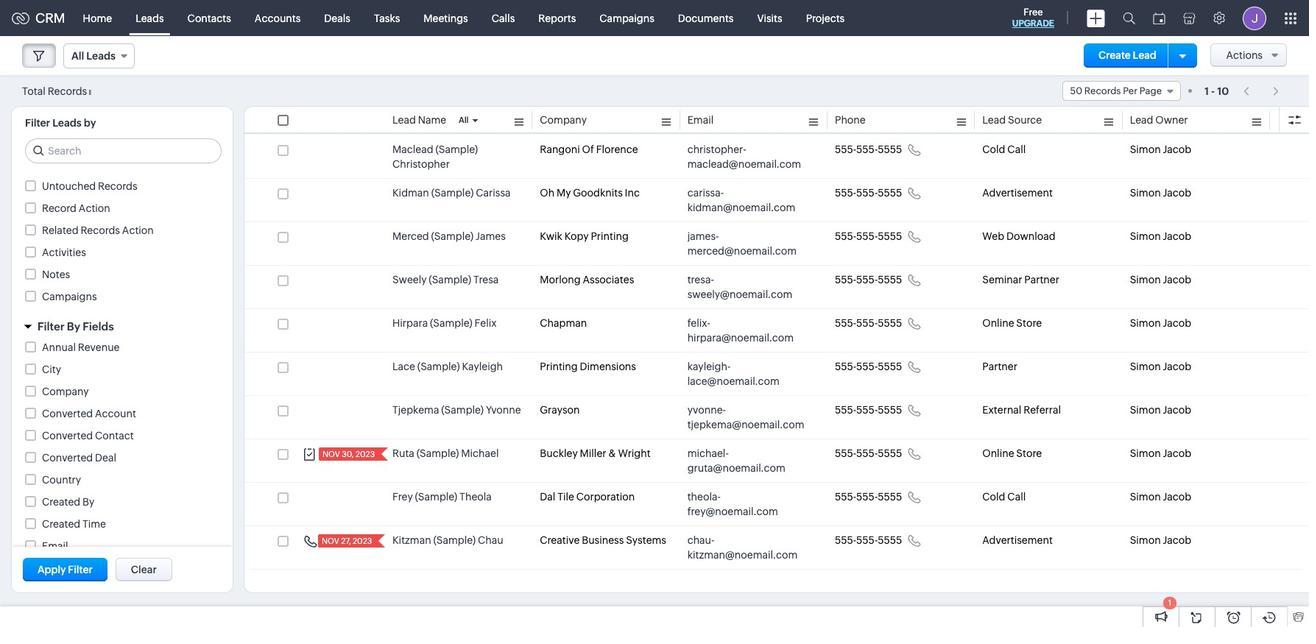 Task type: describe. For each thing, give the bounding box(es) containing it.
profile element
[[1234, 0, 1276, 36]]

reports link
[[527, 0, 588, 36]]

converted for converted contact
[[42, 430, 93, 442]]

projects
[[806, 12, 845, 24]]

web
[[983, 231, 1005, 242]]

simon for felix- hirpara@noemail.com
[[1130, 317, 1161, 329]]

crm
[[35, 10, 65, 26]]

simon jacob for carissa- kidman@noemail.com
[[1130, 187, 1192, 199]]

seminar partner
[[983, 274, 1060, 286]]

home
[[83, 12, 112, 24]]

tile
[[558, 491, 574, 503]]

cold call for christopher- maclead@noemail.com
[[983, 144, 1026, 155]]

0 vertical spatial action
[[79, 203, 110, 214]]

0 vertical spatial printing
[[591, 231, 629, 242]]

time
[[82, 518, 106, 530]]

yvonne-
[[688, 404, 726, 416]]

per
[[1123, 85, 1138, 96]]

visits link
[[746, 0, 794, 36]]

search element
[[1114, 0, 1144, 36]]

nov 27, 2023 link
[[318, 535, 374, 548]]

0 horizontal spatial company
[[42, 386, 89, 398]]

by for filter
[[67, 320, 80, 333]]

simon for carissa- kidman@noemail.com
[[1130, 187, 1161, 199]]

simon jacob for felix- hirpara@noemail.com
[[1130, 317, 1192, 329]]

creative business systems
[[540, 535, 666, 546]]

phone
[[835, 114, 866, 126]]

michael- gruta@noemail.com
[[688, 448, 786, 474]]

owner
[[1156, 114, 1188, 126]]

(sample) for tresa
[[429, 274, 471, 286]]

michael- gruta@noemail.com link
[[688, 446, 806, 476]]

tasks link
[[362, 0, 412, 36]]

lace (sample) kayleigh
[[393, 361, 503, 373]]

projects link
[[794, 0, 857, 36]]

home link
[[71, 0, 124, 36]]

5555 for tresa- sweely@noemail.com
[[878, 274, 902, 286]]

download
[[1007, 231, 1056, 242]]

theola-
[[688, 491, 721, 503]]

created time
[[42, 518, 106, 530]]

nov 27, 2023
[[322, 537, 372, 546]]

hirpara@noemail.com
[[688, 332, 794, 344]]

kayleigh- lace@noemail.com
[[688, 361, 780, 387]]

lead owner
[[1130, 114, 1188, 126]]

5555 for carissa- kidman@noemail.com
[[878, 187, 902, 199]]

chau
[[478, 535, 503, 546]]

revenue
[[78, 342, 120, 354]]

simon for james- merced@noemail.com
[[1130, 231, 1161, 242]]

lead inside button
[[1133, 49, 1157, 61]]

online store for michael- gruta@noemail.com
[[983, 448, 1042, 460]]

5555 for chau- kitzman@noemail.com
[[878, 535, 902, 546]]

1 vertical spatial email
[[42, 541, 68, 552]]

chapman
[[540, 317, 587, 329]]

jacob for yvonne- tjepkema@noemail.com
[[1163, 404, 1192, 416]]

555-555-5555 for tresa- sweely@noemail.com
[[835, 274, 902, 286]]

contacts
[[188, 12, 231, 24]]

documents link
[[666, 0, 746, 36]]

external
[[983, 404, 1022, 416]]

filter by fields
[[38, 320, 114, 333]]

Search text field
[[26, 139, 221, 163]]

kidman (sample) carissa
[[393, 187, 511, 199]]

dal
[[540, 491, 556, 503]]

cold for theola- frey@noemail.com
[[983, 491, 1006, 503]]

seminar
[[983, 274, 1023, 286]]

create menu element
[[1078, 0, 1114, 36]]

simon jacob for chau- kitzman@noemail.com
[[1130, 535, 1192, 546]]

lead for lead name
[[393, 114, 416, 126]]

call for theola- frey@noemail.com
[[1008, 491, 1026, 503]]

deals
[[324, 12, 350, 24]]

maclead
[[393, 144, 433, 155]]

christopher
[[393, 158, 450, 170]]

kayleigh
[[462, 361, 503, 373]]

tresa- sweely@noemail.com
[[688, 274, 793, 300]]

campaigns link
[[588, 0, 666, 36]]

filter by fields button
[[12, 314, 233, 340]]

simon for christopher- maclead@noemail.com
[[1130, 144, 1161, 155]]

external referral
[[983, 404, 1061, 416]]

calls
[[492, 12, 515, 24]]

simon jacob for kayleigh- lace@noemail.com
[[1130, 361, 1192, 373]]

tresa-
[[688, 274, 714, 286]]

online for felix- hirpara@noemail.com
[[983, 317, 1014, 329]]

records for 50
[[1085, 85, 1121, 96]]

(sample) for chau
[[433, 535, 476, 546]]

oh
[[540, 187, 555, 199]]

city
[[42, 364, 61, 376]]

james-
[[688, 231, 719, 242]]

jacob for tresa- sweely@noemail.com
[[1163, 274, 1192, 286]]

kidman
[[393, 187, 429, 199]]

by for created
[[82, 496, 94, 508]]

carissa- kidman@noemail.com link
[[688, 186, 806, 215]]

simon jacob for yvonne- tjepkema@noemail.com
[[1130, 404, 1192, 416]]

(sample) for michael
[[417, 448, 459, 460]]

goodknits
[[573, 187, 623, 199]]

hirpara (sample) felix
[[393, 317, 497, 329]]

gruta@noemail.com
[[688, 462, 786, 474]]

frey@noemail.com
[[688, 506, 778, 518]]

filter for filter leads by
[[25, 117, 50, 129]]

search image
[[1123, 12, 1136, 24]]

created for created by
[[42, 496, 80, 508]]

advertisement for chau- kitzman@noemail.com
[[983, 535, 1053, 546]]

theola
[[460, 491, 492, 503]]

felix
[[475, 317, 497, 329]]

lead for lead owner
[[1130, 114, 1154, 126]]

row group containing maclead (sample) christopher
[[245, 136, 1309, 570]]

kayleigh- lace@noemail.com link
[[688, 359, 806, 389]]

555-555-5555 for chau- kitzman@noemail.com
[[835, 535, 902, 546]]

5555 for christopher- maclead@noemail.com
[[878, 144, 902, 155]]

wright
[[618, 448, 651, 460]]

(sample) for yvonne
[[441, 404, 484, 416]]

simon for kayleigh- lace@noemail.com
[[1130, 361, 1161, 373]]

555-555-5555 for kayleigh- lace@noemail.com
[[835, 361, 902, 373]]

jacob for carissa- kidman@noemail.com
[[1163, 187, 1192, 199]]

0 vertical spatial campaigns
[[600, 12, 655, 24]]

calendar image
[[1153, 12, 1166, 24]]

(sample) for christopher
[[436, 144, 478, 155]]

nov 30, 2023 link
[[319, 448, 377, 461]]

hirpara
[[393, 317, 428, 329]]

simon for theola- frey@noemail.com
[[1130, 491, 1161, 503]]

ruta (sample) michael
[[393, 448, 499, 460]]

jacob for james- merced@noemail.com
[[1163, 231, 1192, 242]]

total
[[22, 85, 46, 97]]

online for michael- gruta@noemail.com
[[983, 448, 1014, 460]]

records for related
[[81, 225, 120, 236]]

lead for lead source
[[983, 114, 1006, 126]]

activities
[[42, 247, 86, 258]]

source
[[1008, 114, 1042, 126]]

simon jacob for james- merced@noemail.com
[[1130, 231, 1192, 242]]

call for christopher- maclead@noemail.com
[[1008, 144, 1026, 155]]

clear
[[131, 564, 157, 576]]

leads link
[[124, 0, 176, 36]]

lace
[[393, 361, 415, 373]]

tasks
[[374, 12, 400, 24]]

555-555-5555 for theola- frey@noemail.com
[[835, 491, 902, 503]]

nov for kitzman
[[322, 537, 339, 546]]

store for felix- hirpara@noemail.com
[[1017, 317, 1042, 329]]

actions
[[1226, 49, 1263, 61]]

chau- kitzman@noemail.com
[[688, 535, 798, 561]]

simon jacob for theola- frey@noemail.com
[[1130, 491, 1192, 503]]

create
[[1099, 49, 1131, 61]]

frey
[[393, 491, 413, 503]]

filter for filter by fields
[[38, 320, 64, 333]]

jacob for kayleigh- lace@noemail.com
[[1163, 361, 1192, 373]]

5555 for theola- frey@noemail.com
[[878, 491, 902, 503]]

total records
[[22, 85, 87, 97]]

felix- hirpara@noemail.com link
[[688, 316, 806, 345]]

of
[[582, 144, 594, 155]]

555-555-5555 for carissa- kidman@noemail.com
[[835, 187, 902, 199]]

records for untouched
[[98, 180, 137, 192]]

5555 for james- merced@noemail.com
[[878, 231, 902, 242]]

All Leads field
[[63, 43, 135, 68]]

store for michael- gruta@noemail.com
[[1017, 448, 1042, 460]]

(sample) for carissa
[[431, 187, 474, 199]]

merced@noemail.com
[[688, 245, 797, 257]]

1 for 1 - 10
[[1205, 85, 1209, 97]]

tjepkema (sample) yvonne
[[393, 404, 521, 416]]



Task type: locate. For each thing, give the bounding box(es) containing it.
online down external
[[983, 448, 1014, 460]]

0 vertical spatial email
[[688, 114, 714, 126]]

0 vertical spatial by
[[67, 320, 80, 333]]

0 vertical spatial created
[[42, 496, 80, 508]]

converted for converted account
[[42, 408, 93, 420]]

referral
[[1024, 404, 1061, 416]]

sweely (sample) tresa
[[393, 274, 499, 286]]

1 horizontal spatial partner
[[1025, 274, 1060, 286]]

merced (sample) james
[[393, 231, 506, 242]]

merced (sample) james link
[[393, 229, 506, 244]]

morlong
[[540, 274, 581, 286]]

(sample) for felix
[[430, 317, 473, 329]]

0 vertical spatial converted
[[42, 408, 93, 420]]

by inside dropdown button
[[67, 320, 80, 333]]

3 simon from the top
[[1130, 231, 1161, 242]]

printing up grayson
[[540, 361, 578, 373]]

maclead (sample) christopher
[[393, 144, 478, 170]]

2 vertical spatial filter
[[68, 564, 93, 576]]

leads right home link
[[136, 12, 164, 24]]

2 cold call from the top
[[983, 491, 1026, 503]]

reports
[[539, 12, 576, 24]]

1 cold from the top
[[983, 144, 1006, 155]]

simon for yvonne- tjepkema@noemail.com
[[1130, 404, 1161, 416]]

contacts link
[[176, 0, 243, 36]]

6 simon from the top
[[1130, 361, 1161, 373]]

7 jacob from the top
[[1163, 404, 1192, 416]]

0 horizontal spatial by
[[67, 320, 80, 333]]

9 jacob from the top
[[1163, 491, 1192, 503]]

7 simon jacob from the top
[[1130, 404, 1192, 416]]

1 horizontal spatial all
[[459, 116, 469, 124]]

records down record action
[[81, 225, 120, 236]]

lead left source
[[983, 114, 1006, 126]]

converted up "country"
[[42, 452, 93, 464]]

(sample) inside "maclead (sample) christopher"
[[436, 144, 478, 155]]

apply
[[38, 564, 66, 576]]

maclead@noemail.com
[[688, 158, 801, 170]]

3 5555 from the top
[[878, 231, 902, 242]]

loading image
[[89, 90, 97, 95]]

3 converted from the top
[[42, 452, 93, 464]]

morlong associates
[[540, 274, 634, 286]]

online store down external referral at bottom
[[983, 448, 1042, 460]]

email
[[688, 114, 714, 126], [42, 541, 68, 552]]

filter right apply
[[68, 564, 93, 576]]

advertisement for carissa- kidman@noemail.com
[[983, 187, 1053, 199]]

lead right create
[[1133, 49, 1157, 61]]

account
[[95, 408, 136, 420]]

fields
[[83, 320, 114, 333]]

1 vertical spatial advertisement
[[983, 535, 1053, 546]]

1 jacob from the top
[[1163, 144, 1192, 155]]

(sample) left tresa at the left top
[[429, 274, 471, 286]]

james- merced@noemail.com link
[[688, 229, 806, 258]]

kidman@noemail.com
[[688, 202, 796, 214]]

9 simon from the top
[[1130, 491, 1161, 503]]

2 advertisement from the top
[[983, 535, 1053, 546]]

1 online from the top
[[983, 317, 1014, 329]]

simon jacob for michael- gruta@noemail.com
[[1130, 448, 1192, 460]]

1 horizontal spatial action
[[122, 225, 154, 236]]

converted contact
[[42, 430, 134, 442]]

0 vertical spatial online
[[983, 317, 1014, 329]]

nov left '27,'
[[322, 537, 339, 546]]

frey (sample) theola link
[[393, 490, 492, 504]]

simon for tresa- sweely@noemail.com
[[1130, 274, 1161, 286]]

1 vertical spatial cold
[[983, 491, 1006, 503]]

5 555-555-5555 from the top
[[835, 317, 902, 329]]

logo image
[[12, 12, 29, 24]]

(sample) for theola
[[415, 491, 458, 503]]

(sample) left the felix
[[430, 317, 473, 329]]

records for total
[[48, 85, 87, 97]]

0 horizontal spatial campaigns
[[42, 291, 97, 303]]

action up related records action
[[79, 203, 110, 214]]

5 jacob from the top
[[1163, 317, 1192, 329]]

chau-
[[688, 535, 715, 546]]

(sample) inside hirpara (sample) felix link
[[430, 317, 473, 329]]

10 simon jacob from the top
[[1130, 535, 1192, 546]]

1 for 1
[[1169, 599, 1172, 608]]

0 vertical spatial cold call
[[983, 144, 1026, 155]]

filter up annual on the bottom left of the page
[[38, 320, 64, 333]]

leads up loading icon
[[86, 50, 116, 62]]

all for all leads
[[71, 50, 84, 62]]

cold for christopher- maclead@noemail.com
[[983, 144, 1006, 155]]

printing right kopy
[[591, 231, 629, 242]]

all inside field
[[71, 50, 84, 62]]

2 simon jacob from the top
[[1130, 187, 1192, 199]]

campaigns right "reports"
[[600, 12, 655, 24]]

1 vertical spatial leads
[[86, 50, 116, 62]]

by up the time
[[82, 496, 94, 508]]

10 simon from the top
[[1130, 535, 1161, 546]]

0 vertical spatial 2023
[[356, 450, 375, 459]]

tresa
[[473, 274, 499, 286]]

0 vertical spatial filter
[[25, 117, 50, 129]]

0 horizontal spatial action
[[79, 203, 110, 214]]

1 vertical spatial campaigns
[[42, 291, 97, 303]]

felix-
[[688, 317, 711, 329]]

1 - 10
[[1205, 85, 1229, 97]]

1 online store from the top
[[983, 317, 1042, 329]]

email up christopher-
[[688, 114, 714, 126]]

(sample) down name
[[436, 144, 478, 155]]

1 vertical spatial cold call
[[983, 491, 1026, 503]]

email up apply
[[42, 541, 68, 552]]

0 vertical spatial leads
[[136, 12, 164, 24]]

6 jacob from the top
[[1163, 361, 1192, 373]]

1 horizontal spatial email
[[688, 114, 714, 126]]

business
[[582, 535, 624, 546]]

(sample) for kayleigh
[[417, 361, 460, 373]]

5 5555 from the top
[[878, 317, 902, 329]]

deals link
[[313, 0, 362, 36]]

lead
[[1133, 49, 1157, 61], [393, 114, 416, 126], [983, 114, 1006, 126], [1130, 114, 1154, 126]]

&
[[609, 448, 616, 460]]

4 simon jacob from the top
[[1130, 274, 1192, 286]]

profile image
[[1243, 6, 1267, 30]]

miller
[[580, 448, 606, 460]]

555-555-5555
[[835, 144, 902, 155], [835, 187, 902, 199], [835, 231, 902, 242], [835, 274, 902, 286], [835, 317, 902, 329], [835, 361, 902, 373], [835, 404, 902, 416], [835, 448, 902, 460], [835, 491, 902, 503], [835, 535, 902, 546]]

0 horizontal spatial printing
[[540, 361, 578, 373]]

records
[[48, 85, 87, 97], [1085, 85, 1121, 96], [98, 180, 137, 192], [81, 225, 120, 236]]

online down seminar
[[983, 317, 1014, 329]]

8 simon from the top
[[1130, 448, 1161, 460]]

1 vertical spatial filter
[[38, 320, 64, 333]]

0 vertical spatial company
[[540, 114, 587, 126]]

0 vertical spatial advertisement
[[983, 187, 1053, 199]]

lace (sample) kayleigh link
[[393, 359, 503, 374]]

0 horizontal spatial 1
[[1169, 599, 1172, 608]]

5555 for michael- gruta@noemail.com
[[878, 448, 902, 460]]

(sample) inside tjepkema (sample) yvonne link
[[441, 404, 484, 416]]

online store for felix- hirpara@noemail.com
[[983, 317, 1042, 329]]

8 simon jacob from the top
[[1130, 448, 1192, 460]]

6 5555 from the top
[[878, 361, 902, 373]]

cold call for theola- frey@noemail.com
[[983, 491, 1026, 503]]

jacob for chau- kitzman@noemail.com
[[1163, 535, 1192, 546]]

1 vertical spatial created
[[42, 518, 80, 530]]

corporation
[[576, 491, 635, 503]]

michael
[[461, 448, 499, 460]]

partner up external
[[983, 361, 1018, 373]]

(sample) right ruta
[[417, 448, 459, 460]]

leads inside field
[[86, 50, 116, 62]]

maclead (sample) christopher link
[[393, 142, 525, 172]]

records left loading icon
[[48, 85, 87, 97]]

2023 right 30,
[[356, 450, 375, 459]]

free
[[1024, 7, 1043, 18]]

1 vertical spatial company
[[42, 386, 89, 398]]

simon for chau- kitzman@noemail.com
[[1130, 535, 1161, 546]]

yvonne- tjepkema@noemail.com
[[688, 404, 805, 431]]

(sample) down maclead (sample) christopher link
[[431, 187, 474, 199]]

page
[[1140, 85, 1162, 96]]

all leads
[[71, 50, 116, 62]]

0 horizontal spatial all
[[71, 50, 84, 62]]

jacob for michael- gruta@noemail.com
[[1163, 448, 1192, 460]]

1 vertical spatial printing
[[540, 361, 578, 373]]

1 vertical spatial converted
[[42, 430, 93, 442]]

james
[[476, 231, 506, 242]]

kitzman (sample) chau link
[[393, 533, 503, 548]]

grayson
[[540, 404, 580, 416]]

0 vertical spatial all
[[71, 50, 84, 62]]

(sample) left yvonne
[[441, 404, 484, 416]]

free upgrade
[[1012, 7, 1055, 29]]

1 horizontal spatial 1
[[1205, 85, 1209, 97]]

0 vertical spatial cold
[[983, 144, 1006, 155]]

1 horizontal spatial leads
[[86, 50, 116, 62]]

all right name
[[459, 116, 469, 124]]

0 vertical spatial nov
[[323, 450, 340, 459]]

create menu image
[[1087, 9, 1105, 27]]

partner right seminar
[[1025, 274, 1060, 286]]

0 vertical spatial 1
[[1205, 85, 1209, 97]]

7 5555 from the top
[[878, 404, 902, 416]]

online store down seminar partner
[[983, 317, 1042, 329]]

filter inside button
[[68, 564, 93, 576]]

2023 for ruta (sample) michael
[[356, 450, 375, 459]]

7 555-555-5555 from the top
[[835, 404, 902, 416]]

1 call from the top
[[1008, 144, 1026, 155]]

2 cold from the top
[[983, 491, 1006, 503]]

0 horizontal spatial email
[[42, 541, 68, 552]]

contact
[[95, 430, 134, 442]]

kitzman (sample) chau
[[393, 535, 503, 546]]

(sample) inside lace (sample) kayleigh link
[[417, 361, 460, 373]]

9 simon jacob from the top
[[1130, 491, 1192, 503]]

2023 right '27,'
[[353, 537, 372, 546]]

converted deal
[[42, 452, 116, 464]]

5 simon jacob from the top
[[1130, 317, 1192, 329]]

all for all
[[459, 116, 469, 124]]

nov for ruta
[[323, 450, 340, 459]]

kopy
[[565, 231, 589, 242]]

1 cold call from the top
[[983, 144, 1026, 155]]

simon jacob for christopher- maclead@noemail.com
[[1130, 144, 1192, 155]]

(sample) left chau
[[433, 535, 476, 546]]

records down the "search" text box
[[98, 180, 137, 192]]

3 simon jacob from the top
[[1130, 231, 1192, 242]]

row group
[[245, 136, 1309, 570]]

(sample) left james
[[431, 231, 474, 242]]

filter down total
[[25, 117, 50, 129]]

6 555-555-5555 from the top
[[835, 361, 902, 373]]

1 vertical spatial 2023
[[353, 537, 372, 546]]

related
[[42, 225, 78, 236]]

8 555-555-5555 from the top
[[835, 448, 902, 460]]

1 vertical spatial all
[[459, 116, 469, 124]]

2 call from the top
[[1008, 491, 1026, 503]]

1 vertical spatial call
[[1008, 491, 1026, 503]]

tjepkema
[[393, 404, 439, 416]]

5555 for kayleigh- lace@noemail.com
[[878, 361, 902, 373]]

0 horizontal spatial partner
[[983, 361, 1018, 373]]

oh my goodknits inc
[[540, 187, 640, 199]]

1 5555 from the top
[[878, 144, 902, 155]]

christopher- maclead@noemail.com link
[[688, 142, 806, 172]]

my
[[557, 187, 571, 199]]

9 555-555-5555 from the top
[[835, 491, 902, 503]]

(sample) inside frey (sample) theola link
[[415, 491, 458, 503]]

1 horizontal spatial by
[[82, 496, 94, 508]]

sweely (sample) tresa link
[[393, 272, 499, 287]]

555-555-5555 for james- merced@noemail.com
[[835, 231, 902, 242]]

buckley
[[540, 448, 578, 460]]

advertisement
[[983, 187, 1053, 199], [983, 535, 1053, 546]]

all up total records at the left top of the page
[[71, 50, 84, 62]]

555-555-5555 for christopher- maclead@noemail.com
[[835, 144, 902, 155]]

company up the rangoni
[[540, 114, 587, 126]]

lead left name
[[393, 114, 416, 126]]

0 vertical spatial partner
[[1025, 274, 1060, 286]]

2 online from the top
[[983, 448, 1014, 460]]

2 created from the top
[[42, 518, 80, 530]]

8 jacob from the top
[[1163, 448, 1192, 460]]

florence
[[596, 144, 638, 155]]

6 simon jacob from the top
[[1130, 361, 1192, 373]]

555-555-5555 for michael- gruta@noemail.com
[[835, 448, 902, 460]]

0 vertical spatial store
[[1017, 317, 1042, 329]]

jacob for theola- frey@noemail.com
[[1163, 491, 1192, 503]]

lead left owner
[[1130, 114, 1154, 126]]

buckley miller & wright
[[540, 448, 651, 460]]

records right 50
[[1085, 85, 1121, 96]]

2 online store from the top
[[983, 448, 1042, 460]]

jacob for felix- hirpara@noemail.com
[[1163, 317, 1192, 329]]

50 Records Per Page field
[[1062, 81, 1181, 101]]

action down untouched records
[[122, 225, 154, 236]]

created down "country"
[[42, 496, 80, 508]]

store down external referral at bottom
[[1017, 448, 1042, 460]]

upgrade
[[1012, 18, 1055, 29]]

nov left 30,
[[323, 450, 340, 459]]

1 advertisement from the top
[[983, 187, 1053, 199]]

3 jacob from the top
[[1163, 231, 1192, 242]]

1 horizontal spatial printing
[[591, 231, 629, 242]]

store down seminar partner
[[1017, 317, 1042, 329]]

1 vertical spatial by
[[82, 496, 94, 508]]

converted for converted deal
[[42, 452, 93, 464]]

1 vertical spatial nov
[[322, 537, 339, 546]]

4 jacob from the top
[[1163, 274, 1192, 286]]

(sample) right frey
[[415, 491, 458, 503]]

(sample) right lace
[[417, 361, 460, 373]]

converted up converted deal
[[42, 430, 93, 442]]

crm link
[[12, 10, 65, 26]]

2 vertical spatial leads
[[52, 117, 82, 129]]

9 5555 from the top
[[878, 491, 902, 503]]

converted account
[[42, 408, 136, 420]]

4 simon from the top
[[1130, 274, 1161, 286]]

simon jacob for tresa- sweely@noemail.com
[[1130, 274, 1192, 286]]

1 created from the top
[[42, 496, 80, 508]]

1 vertical spatial online
[[983, 448, 1014, 460]]

records inside field
[[1085, 85, 1121, 96]]

chau- kitzman@noemail.com link
[[688, 533, 806, 563]]

filter inside dropdown button
[[38, 320, 64, 333]]

10 555-555-5555 from the top
[[835, 535, 902, 546]]

rangoni of florence
[[540, 144, 638, 155]]

campaigns down notes
[[42, 291, 97, 303]]

nov
[[323, 450, 340, 459], [322, 537, 339, 546]]

7 simon from the top
[[1130, 404, 1161, 416]]

store
[[1017, 317, 1042, 329], [1017, 448, 1042, 460]]

navigation
[[1237, 80, 1287, 102]]

1 simon from the top
[[1130, 144, 1161, 155]]

(sample) inside ruta (sample) michael link
[[417, 448, 459, 460]]

apply filter button
[[23, 558, 107, 582]]

555-555-5555 for felix- hirpara@noemail.com
[[835, 317, 902, 329]]

1 vertical spatial online store
[[983, 448, 1042, 460]]

1 store from the top
[[1017, 317, 1042, 329]]

2 store from the top
[[1017, 448, 1042, 460]]

(sample) inside kidman (sample) carissa link
[[431, 187, 474, 199]]

2 vertical spatial converted
[[42, 452, 93, 464]]

created for created time
[[42, 518, 80, 530]]

simon for michael- gruta@noemail.com
[[1130, 448, 1161, 460]]

jacob for christopher- maclead@noemail.com
[[1163, 144, 1192, 155]]

5555 for felix- hirpara@noemail.com
[[878, 317, 902, 329]]

(sample) for james
[[431, 231, 474, 242]]

0 horizontal spatial leads
[[52, 117, 82, 129]]

1 horizontal spatial campaigns
[[600, 12, 655, 24]]

created down created by
[[42, 518, 80, 530]]

1 converted from the top
[[42, 408, 93, 420]]

2 simon from the top
[[1130, 187, 1161, 199]]

2 jacob from the top
[[1163, 187, 1192, 199]]

2023 for kitzman (sample) chau
[[353, 537, 372, 546]]

4 5555 from the top
[[878, 274, 902, 286]]

1 vertical spatial action
[[122, 225, 154, 236]]

simon
[[1130, 144, 1161, 155], [1130, 187, 1161, 199], [1130, 231, 1161, 242], [1130, 274, 1161, 286], [1130, 317, 1161, 329], [1130, 361, 1161, 373], [1130, 404, 1161, 416], [1130, 448, 1161, 460], [1130, 491, 1161, 503], [1130, 535, 1161, 546]]

leads
[[136, 12, 164, 24], [86, 50, 116, 62], [52, 117, 82, 129]]

create lead
[[1099, 49, 1157, 61]]

1 horizontal spatial company
[[540, 114, 587, 126]]

0 vertical spatial online store
[[983, 317, 1042, 329]]

2 converted from the top
[[42, 430, 93, 442]]

web download
[[983, 231, 1056, 242]]

1 vertical spatial 1
[[1169, 599, 1172, 608]]

1 vertical spatial partner
[[983, 361, 1018, 373]]

converted up converted contact
[[42, 408, 93, 420]]

1 555-555-5555 from the top
[[835, 144, 902, 155]]

4 555-555-5555 from the top
[[835, 274, 902, 286]]

(sample) inside merced (sample) james link
[[431, 231, 474, 242]]

5555 for yvonne- tjepkema@noemail.com
[[878, 404, 902, 416]]

tjepkema (sample) yvonne link
[[393, 403, 521, 418]]

sweely@noemail.com
[[688, 289, 793, 300]]

by up 'annual revenue'
[[67, 320, 80, 333]]

5 simon from the top
[[1130, 317, 1161, 329]]

2 horizontal spatial leads
[[136, 12, 164, 24]]

tresa- sweely@noemail.com link
[[688, 272, 806, 302]]

2 555-555-5555 from the top
[[835, 187, 902, 199]]

(sample) inside 'sweely (sample) tresa' link
[[429, 274, 471, 286]]

555-555-5555 for yvonne- tjepkema@noemail.com
[[835, 404, 902, 416]]

2 5555 from the top
[[878, 187, 902, 199]]

leads for filter leads by
[[52, 117, 82, 129]]

lead name
[[393, 114, 446, 126]]

(sample) inside kitzman (sample) chau link
[[433, 535, 476, 546]]

1 simon jacob from the top
[[1130, 144, 1192, 155]]

christopher-
[[688, 144, 746, 155]]

record action
[[42, 203, 110, 214]]

10 jacob from the top
[[1163, 535, 1192, 546]]

1 vertical spatial store
[[1017, 448, 1042, 460]]

company down city
[[42, 386, 89, 398]]

michael-
[[688, 448, 729, 460]]

accounts
[[255, 12, 301, 24]]

leads for all leads
[[86, 50, 116, 62]]

converted
[[42, 408, 93, 420], [42, 430, 93, 442], [42, 452, 93, 464]]

3 555-555-5555 from the top
[[835, 231, 902, 242]]

0 vertical spatial call
[[1008, 144, 1026, 155]]

10 5555 from the top
[[878, 535, 902, 546]]

8 5555 from the top
[[878, 448, 902, 460]]

leads left 'by'
[[52, 117, 82, 129]]



Task type: vqa. For each thing, say whether or not it's contained in the screenshot.


